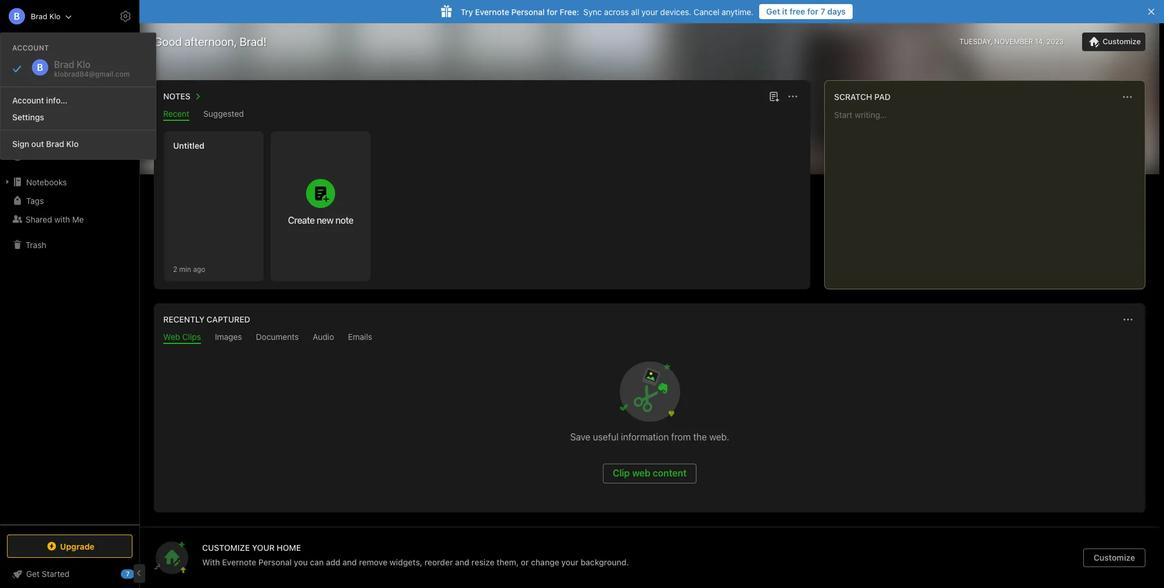 Task type: vqa. For each thing, say whether or not it's contained in the screenshot.
afternoon,
yes



Task type: describe. For each thing, give the bounding box(es) containing it.
clip web content
[[613, 468, 687, 478]]

or
[[521, 557, 529, 567]]

change
[[531, 557, 560, 567]]

klo inside sign out brad klo link
[[66, 139, 79, 149]]

recent tab panel
[[154, 121, 811, 290]]

emails tab
[[348, 332, 373, 344]]

clip web content button
[[603, 464, 697, 484]]

tuesday,
[[960, 37, 993, 46]]

2 min ago
[[173, 265, 205, 274]]

notes link
[[0, 128, 139, 147]]

images tab
[[215, 332, 242, 344]]

recent
[[163, 109, 190, 119]]

recently captured button
[[161, 313, 250, 327]]

get it free for 7 days button
[[760, 4, 853, 19]]

create
[[288, 215, 315, 226]]

upgrade button
[[7, 535, 133, 558]]

brad!
[[240, 35, 267, 48]]

me
[[72, 214, 84, 224]]

new
[[317, 215, 334, 226]]

tab list for notes
[[156, 109, 809, 121]]

home link
[[0, 91, 140, 110]]

try
[[461, 7, 473, 17]]

settings link
[[1, 109, 156, 126]]

tree containing home
[[0, 91, 140, 524]]

get for get it free for 7 days
[[767, 6, 781, 16]]

pad
[[875, 92, 891, 102]]

brad klo
[[31, 11, 61, 21]]

1 vertical spatial customize
[[1095, 553, 1136, 563]]

scratch pad button
[[832, 90, 891, 104]]

get for get started
[[26, 569, 40, 579]]

started
[[42, 569, 70, 579]]

information
[[621, 432, 669, 442]]

1 and from the left
[[343, 557, 357, 567]]

reorder
[[425, 557, 453, 567]]

tab list for recently captured
[[156, 332, 1144, 344]]

shortcuts
[[26, 114, 63, 124]]

create new note
[[288, 215, 354, 226]]

new
[[26, 66, 42, 76]]

suggested
[[204, 109, 244, 119]]

more actions field for recently captured
[[1121, 312, 1137, 328]]

free
[[790, 6, 806, 16]]

images
[[215, 332, 242, 342]]

home
[[277, 543, 301, 553]]

evernote inside customize your home with evernote personal you can add and remove widgets, reorder and resize them, or change your background.
[[222, 557, 256, 567]]

out
[[31, 139, 44, 149]]

dropdown list menu
[[1, 82, 156, 152]]

ago
[[193, 265, 205, 274]]

cancel
[[694, 7, 720, 17]]

content
[[653, 468, 687, 478]]

Search text field
[[15, 34, 124, 55]]

sign out brad klo
[[12, 139, 79, 149]]

brad inside dropdown list menu
[[46, 139, 64, 149]]

scratch pad
[[835, 92, 891, 102]]

resize
[[472, 557, 495, 567]]

useful
[[593, 432, 619, 442]]

recent tab
[[163, 109, 190, 121]]

days
[[828, 6, 846, 16]]

you
[[294, 557, 308, 567]]

shared with me link
[[0, 210, 139, 228]]

shared
[[26, 214, 52, 224]]

tags
[[26, 196, 44, 206]]

them,
[[497, 557, 519, 567]]

settings
[[12, 112, 44, 122]]

customize your home with evernote personal you can add and remove widgets, reorder and resize them, or change your background.
[[202, 543, 629, 567]]

account for account info…
[[12, 95, 44, 105]]

audio
[[313, 332, 334, 342]]

documents
[[256, 332, 299, 342]]

web clips
[[163, 332, 201, 342]]

1 vertical spatial customize button
[[1084, 549, 1146, 567]]

good afternoon, brad!
[[154, 35, 267, 48]]

0 vertical spatial customize button
[[1083, 33, 1146, 51]]

tasks button
[[0, 147, 139, 166]]

remove
[[359, 557, 388, 567]]

trash
[[26, 240, 46, 250]]

captured
[[207, 315, 250, 324]]

1 horizontal spatial evernote
[[475, 7, 510, 17]]

can
[[310, 557, 324, 567]]

save
[[571, 432, 591, 442]]

2023
[[1047, 37, 1065, 46]]

background.
[[581, 557, 629, 567]]



Task type: locate. For each thing, give the bounding box(es) containing it.
account up settings
[[12, 95, 44, 105]]

brad inside field
[[31, 11, 47, 21]]

1 vertical spatial account
[[12, 95, 44, 105]]

account
[[12, 44, 49, 52], [12, 95, 44, 105]]

november
[[995, 37, 1034, 46]]

web.
[[710, 432, 730, 442]]

brad
[[31, 11, 47, 21], [46, 139, 64, 149]]

your
[[642, 7, 659, 17], [562, 557, 579, 567]]

sign out brad klo link
[[1, 135, 156, 152]]

brad up search "text box"
[[31, 11, 47, 21]]

notes up tasks at the left of page
[[26, 133, 48, 143]]

get inside help and learning task checklist field
[[26, 569, 40, 579]]

devices.
[[661, 7, 692, 17]]

1 horizontal spatial notes
[[163, 91, 191, 101]]

2 and from the left
[[455, 557, 470, 567]]

1 vertical spatial more actions image
[[1122, 313, 1136, 327]]

1 vertical spatial brad
[[46, 139, 64, 149]]

recently
[[163, 315, 205, 324]]

info…
[[46, 95, 67, 105]]

account inside dropdown list menu
[[12, 95, 44, 105]]

account for account
[[12, 44, 49, 52]]

7 inside button
[[821, 6, 826, 16]]

for left free:
[[547, 7, 558, 17]]

your inside customize your home with evernote personal you can add and remove widgets, reorder and resize them, or change your background.
[[562, 557, 579, 567]]

evernote
[[475, 7, 510, 17], [222, 557, 256, 567]]

tree
[[0, 91, 140, 524]]

1 vertical spatial 7
[[126, 570, 130, 578]]

account info…
[[12, 95, 67, 105]]

the
[[694, 432, 707, 442]]

Start writing… text field
[[835, 110, 1145, 280]]

0 vertical spatial brad
[[31, 11, 47, 21]]

0 vertical spatial customize
[[1104, 37, 1142, 46]]

notes button
[[161, 90, 205, 103]]

0 horizontal spatial get
[[26, 569, 40, 579]]

brad right out
[[46, 139, 64, 149]]

it
[[783, 6, 788, 16]]

None search field
[[15, 34, 124, 55]]

tab list
[[156, 109, 809, 121], [156, 332, 1144, 344]]

good
[[154, 35, 182, 48]]

klo inside brad klo field
[[49, 11, 61, 21]]

personal left free:
[[512, 7, 545, 17]]

customize button
[[1083, 33, 1146, 51], [1084, 549, 1146, 567]]

0 horizontal spatial and
[[343, 557, 357, 567]]

click to collapse image
[[135, 567, 144, 581]]

notes
[[163, 91, 191, 101], [26, 133, 48, 143]]

Help and Learning task checklist field
[[0, 565, 140, 584]]

anytime.
[[722, 7, 754, 17]]

and right add
[[343, 557, 357, 567]]

save useful information from the web.
[[571, 432, 730, 442]]

afternoon,
[[185, 35, 237, 48]]

0 vertical spatial your
[[642, 7, 659, 17]]

across
[[605, 7, 629, 17]]

settings image
[[119, 9, 133, 23]]

0 horizontal spatial your
[[562, 557, 579, 567]]

web clips tab
[[163, 332, 201, 344]]

suggested tab
[[204, 109, 244, 121]]

personal inside customize your home with evernote personal you can add and remove widgets, reorder and resize them, or change your background.
[[259, 557, 292, 567]]

customize
[[202, 543, 250, 553]]

for inside button
[[808, 6, 819, 16]]

notes up recent
[[163, 91, 191, 101]]

for for 7
[[808, 6, 819, 16]]

1 tab list from the top
[[156, 109, 809, 121]]

get inside button
[[767, 6, 781, 16]]

0 horizontal spatial 7
[[126, 570, 130, 578]]

trash link
[[0, 235, 139, 254]]

tab list containing recent
[[156, 109, 809, 121]]

expand notebooks image
[[3, 177, 12, 187]]

get it free for 7 days
[[767, 6, 846, 16]]

1 account from the top
[[12, 44, 49, 52]]

1 horizontal spatial klo
[[66, 139, 79, 149]]

0 vertical spatial notes
[[163, 91, 191, 101]]

1 horizontal spatial 7
[[821, 6, 826, 16]]

2 for from the left
[[547, 7, 558, 17]]

1 vertical spatial notes
[[26, 133, 48, 143]]

0 vertical spatial get
[[767, 6, 781, 16]]

more actions field for scratch pad
[[1120, 89, 1137, 105]]

7
[[821, 6, 826, 16], [126, 570, 130, 578]]

tags button
[[0, 191, 139, 210]]

from
[[672, 432, 691, 442]]

klo down shortcuts button
[[66, 139, 79, 149]]

recently captured
[[163, 315, 250, 324]]

0 vertical spatial 7
[[821, 6, 826, 16]]

0 vertical spatial account
[[12, 44, 49, 52]]

0 vertical spatial evernote
[[475, 7, 510, 17]]

web
[[163, 332, 180, 342]]

clip
[[613, 468, 630, 478]]

More actions field
[[785, 88, 802, 105], [1120, 89, 1137, 105], [1121, 312, 1137, 328]]

get started
[[26, 569, 70, 579]]

0 horizontal spatial personal
[[259, 557, 292, 567]]

scratch
[[835, 92, 873, 102]]

1 horizontal spatial for
[[808, 6, 819, 16]]

1 horizontal spatial your
[[642, 7, 659, 17]]

get
[[767, 6, 781, 16], [26, 569, 40, 579]]

your right change
[[562, 557, 579, 567]]

0 horizontal spatial notes
[[26, 133, 48, 143]]

clips
[[182, 332, 201, 342]]

min
[[179, 265, 191, 274]]

1 for from the left
[[808, 6, 819, 16]]

1 vertical spatial personal
[[259, 557, 292, 567]]

for
[[808, 6, 819, 16], [547, 7, 558, 17]]

shared with me
[[26, 214, 84, 224]]

2
[[173, 265, 177, 274]]

notebooks
[[26, 177, 67, 187]]

emails
[[348, 332, 373, 342]]

1 vertical spatial get
[[26, 569, 40, 579]]

account up new
[[12, 44, 49, 52]]

upgrade
[[60, 542, 95, 551]]

tuesday, november 14, 2023
[[960, 37, 1065, 46]]

your
[[252, 543, 275, 553]]

more actions image
[[1121, 90, 1135, 104], [1122, 313, 1136, 327]]

0 vertical spatial tab list
[[156, 109, 809, 121]]

1 vertical spatial tab list
[[156, 332, 1144, 344]]

all
[[631, 7, 640, 17]]

7 inside help and learning task checklist field
[[126, 570, 130, 578]]

sign
[[12, 139, 29, 149]]

1 vertical spatial your
[[562, 557, 579, 567]]

more actions image for scratch pad
[[1121, 90, 1135, 104]]

documents tab
[[256, 332, 299, 344]]

create new note button
[[271, 131, 371, 281]]

1 horizontal spatial personal
[[512, 7, 545, 17]]

1 vertical spatial evernote
[[222, 557, 256, 567]]

tasks
[[26, 151, 47, 161]]

2 tab list from the top
[[156, 332, 1144, 344]]

and
[[343, 557, 357, 567], [455, 557, 470, 567]]

new button
[[7, 61, 133, 82]]

0 horizontal spatial klo
[[49, 11, 61, 21]]

0 horizontal spatial evernote
[[222, 557, 256, 567]]

notes inside button
[[163, 91, 191, 101]]

2 account from the top
[[12, 95, 44, 105]]

more actions image
[[787, 90, 800, 103]]

1 vertical spatial klo
[[66, 139, 79, 149]]

evernote down customize
[[222, 557, 256, 567]]

more actions image for recently captured
[[1122, 313, 1136, 327]]

1 horizontal spatial and
[[455, 557, 470, 567]]

personal down your
[[259, 557, 292, 567]]

0 horizontal spatial for
[[547, 7, 558, 17]]

add
[[326, 557, 341, 567]]

for right free
[[808, 6, 819, 16]]

sync
[[584, 7, 602, 17]]

Account field
[[0, 5, 72, 28]]

1 horizontal spatial get
[[767, 6, 781, 16]]

and left resize
[[455, 557, 470, 567]]

get left the it
[[767, 6, 781, 16]]

0 vertical spatial more actions image
[[1121, 90, 1135, 104]]

try evernote personal for free: sync across all your devices. cancel anytime.
[[461, 7, 754, 17]]

widgets,
[[390, 557, 423, 567]]

note
[[336, 215, 354, 226]]

klo up search "text box"
[[49, 11, 61, 21]]

7 left days
[[821, 6, 826, 16]]

web
[[633, 468, 651, 478]]

0 vertical spatial personal
[[512, 7, 545, 17]]

14,
[[1036, 37, 1045, 46]]

evernote right try
[[475, 7, 510, 17]]

web clips tab panel
[[154, 344, 1146, 513]]

home
[[26, 96, 48, 106]]

7 left click to collapse image
[[126, 570, 130, 578]]

notes inside tree
[[26, 133, 48, 143]]

0 vertical spatial klo
[[49, 11, 61, 21]]

audio tab
[[313, 332, 334, 344]]

tab list containing web clips
[[156, 332, 1144, 344]]

free:
[[560, 7, 580, 17]]

customize
[[1104, 37, 1142, 46], [1095, 553, 1136, 563]]

for for free:
[[547, 7, 558, 17]]

account info… link
[[1, 92, 156, 109]]

personal
[[512, 7, 545, 17], [259, 557, 292, 567]]

with
[[202, 557, 220, 567]]

shortcuts button
[[0, 110, 139, 128]]

your right the all
[[642, 7, 659, 17]]

get left started
[[26, 569, 40, 579]]



